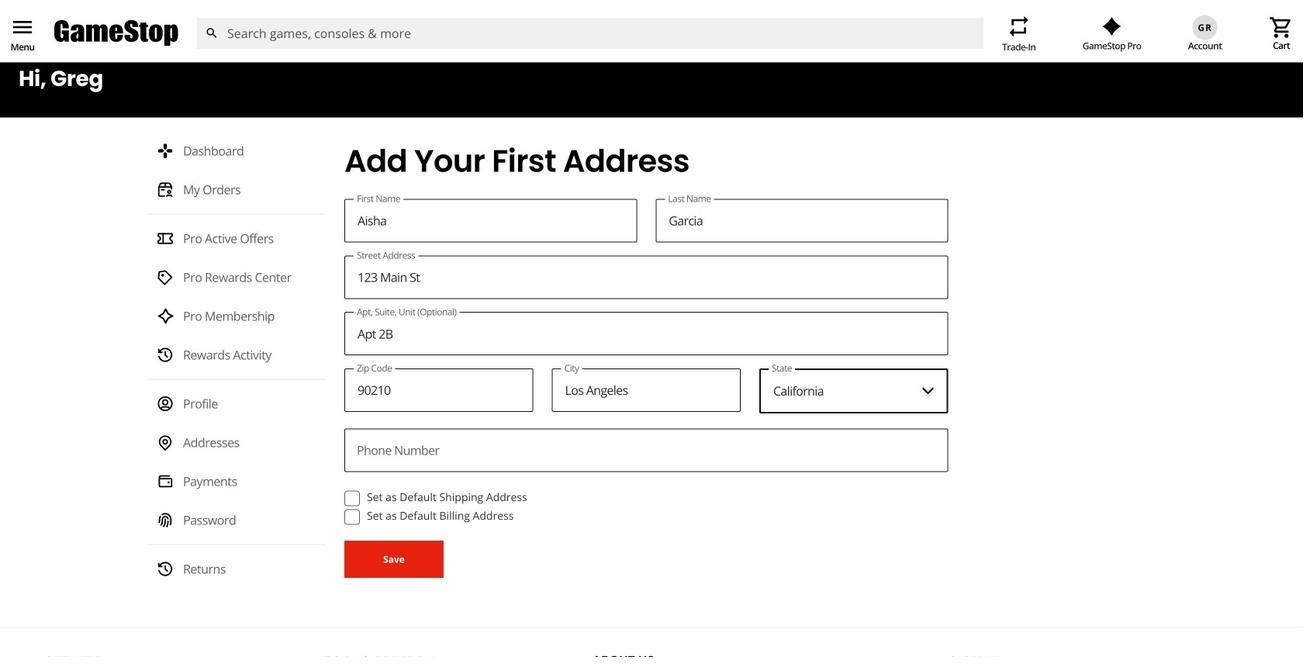 Task type: locate. For each thing, give the bounding box(es) containing it.
pro membership icon image
[[157, 308, 174, 325]]

None search field
[[196, 18, 984, 49]]

returns icon image
[[157, 561, 174, 578]]

None telephone field
[[345, 368, 533, 412]]

None text field
[[656, 199, 949, 242], [345, 312, 949, 355], [552, 368, 741, 412], [345, 429, 949, 472], [656, 199, 949, 242], [345, 312, 949, 355], [552, 368, 741, 412], [345, 429, 949, 472]]

payments icon image
[[157, 473, 174, 490]]

profile icon image
[[157, 395, 174, 413]]

pro rewards center icon image
[[157, 269, 174, 286]]

addresses icon image
[[157, 434, 174, 451]]

gamestop pro icon image
[[1103, 17, 1122, 36]]

None text field
[[345, 199, 637, 242], [345, 255, 949, 299], [345, 199, 637, 242], [345, 255, 949, 299]]

pro active offers icon image
[[157, 230, 174, 247]]



Task type: vqa. For each thing, say whether or not it's contained in the screenshot.
search field
yes



Task type: describe. For each thing, give the bounding box(es) containing it.
my orders icon image
[[157, 181, 174, 198]]

dashboard icon image
[[157, 143, 174, 160]]

gamestop image
[[54, 18, 178, 48]]

Search games, consoles & more search field
[[227, 18, 956, 49]]

password icon image
[[157, 512, 174, 529]]

rewards activity icon image
[[157, 347, 174, 364]]



